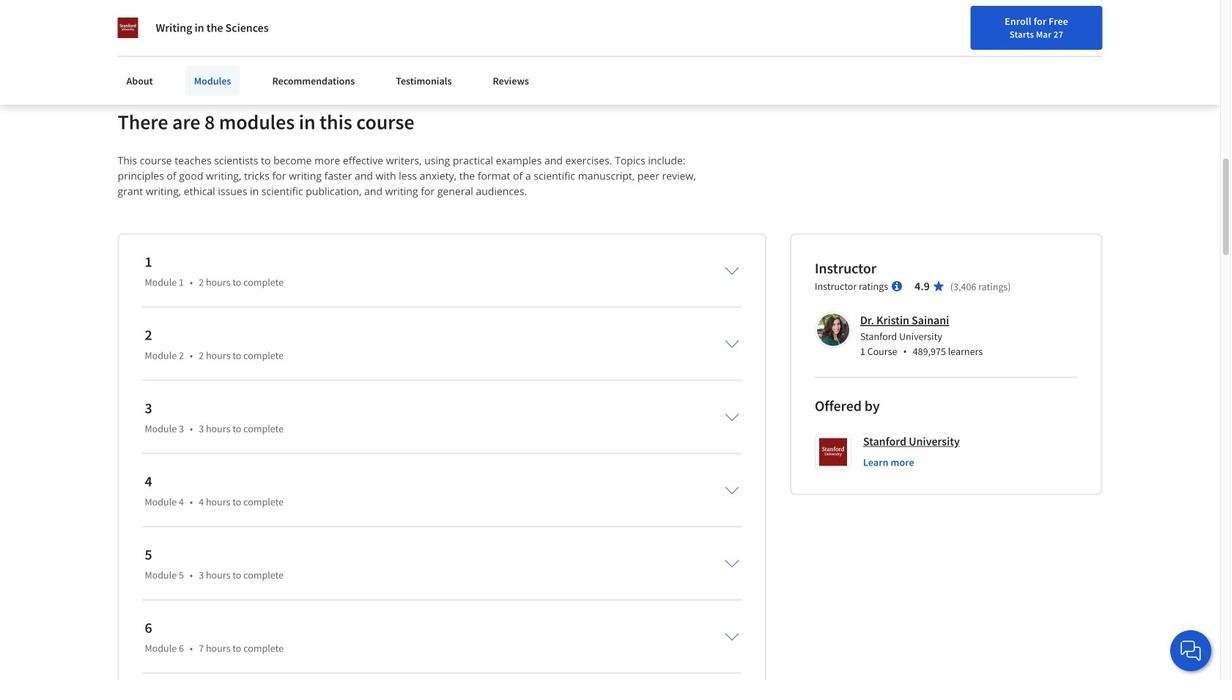 Task type: describe. For each thing, give the bounding box(es) containing it.
coursera image
[[118, 12, 211, 36]]

coursera career certificate image
[[826, 0, 1070, 77]]

stanford university image
[[118, 18, 138, 38]]



Task type: locate. For each thing, give the bounding box(es) containing it.
dr. kristin sainani image
[[817, 314, 849, 346]]



Task type: vqa. For each thing, say whether or not it's contained in the screenshot.
Dr. Kristin Sainani icon
yes



